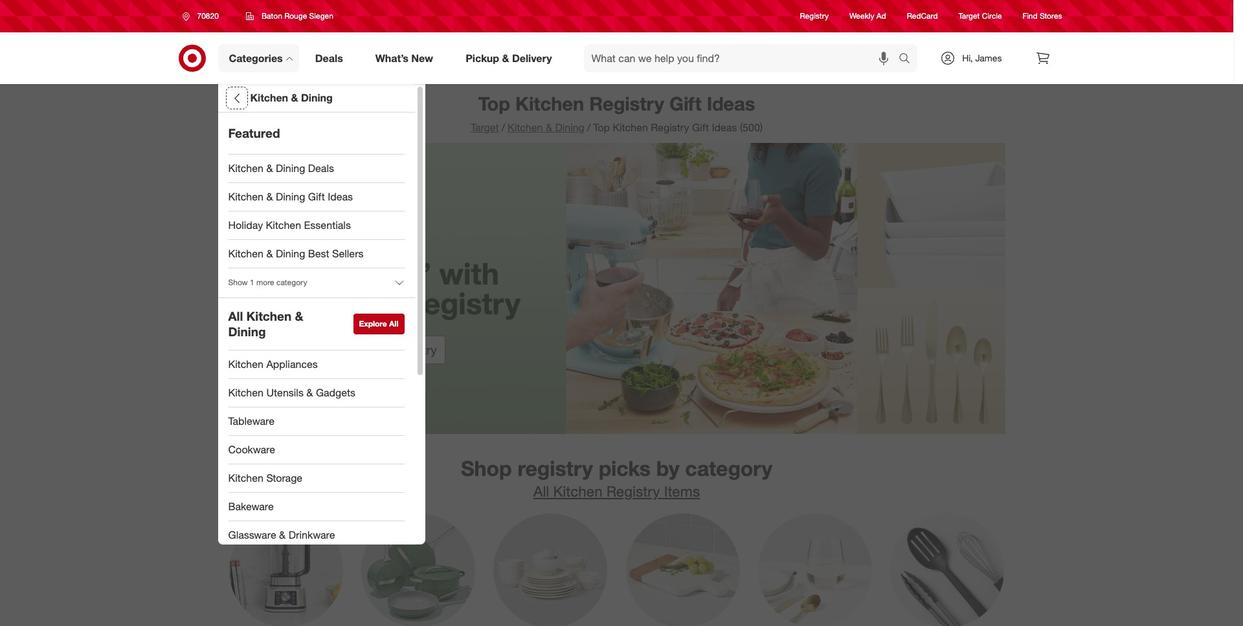 Task type: describe. For each thing, give the bounding box(es) containing it.
delivery
[[512, 52, 552, 64]]

weekly ad link
[[849, 11, 886, 22]]

pickup
[[466, 52, 499, 64]]

hi, james
[[962, 52, 1002, 63]]

show 1 more category
[[228, 278, 307, 288]]

kitchen appliances link
[[218, 351, 415, 379]]

holiday kitchen essentials
[[228, 219, 351, 232]]

cookware
[[228, 443, 275, 456]]

what's
[[375, 52, 408, 64]]

category inside "shop registry picks by category all kitchen registry items"
[[685, 457, 772, 482]]

all kitchen & dining
[[228, 309, 303, 339]]

dining for kitchen & dining gift ideas
[[276, 190, 305, 203]]

kitchen & dining gift ideas link
[[218, 183, 415, 212]]

70820
[[197, 11, 219, 21]]

featured
[[228, 126, 280, 141]]

1 horizontal spatial all
[[389, 319, 398, 329]]

1 / from the left
[[502, 121, 505, 134]]

target for target circle
[[959, 11, 980, 21]]

best
[[308, 247, 329, 260]]

gift for registry
[[669, 92, 702, 115]]

& for glassware & drinkware
[[279, 529, 286, 542]]

shop
[[461, 457, 512, 482]]

explore all link
[[353, 314, 404, 335]]

storage
[[266, 472, 302, 485]]

weekly
[[849, 11, 874, 21]]

circle
[[982, 11, 1002, 21]]

utensils
[[266, 386, 304, 399]]

kitchen & dining deals
[[228, 162, 334, 175]]

tableware
[[228, 415, 275, 428]]

more
[[256, 278, 274, 288]]

category inside button
[[276, 278, 307, 288]]

weekly ad
[[849, 11, 886, 21]]

kitchen storage
[[228, 472, 302, 485]]

ad
[[876, 11, 886, 21]]

ideas for dining
[[328, 190, 353, 203]]

tableware link
[[218, 408, 415, 436]]

categories link
[[218, 44, 299, 73]]

by
[[656, 457, 679, 482]]

& inside the top kitchen registry gift ideas target / kitchen & dining / top kitchen registry gift ideas (500)
[[546, 121, 552, 134]]

what's new
[[375, 52, 433, 64]]

all kitchen registry items link
[[533, 483, 700, 500]]

redcard
[[907, 11, 938, 21]]

categories
[[229, 52, 283, 64]]

target for target registry
[[355, 343, 388, 357]]

pickup & delivery
[[466, 52, 552, 64]]

What can we help you find? suggestions appear below search field
[[584, 44, 902, 73]]

registry
[[518, 457, 593, 482]]

70820 button
[[174, 5, 232, 28]]

target circle
[[959, 11, 1002, 21]]

kitchen inside kitchen & dining best sellers link
[[228, 247, 264, 260]]

kitchen & dining
[[250, 91, 333, 104]]

kitchen inside "kitchen appliances" link
[[228, 358, 264, 371]]

& for kitchen & dining deals
[[266, 162, 273, 175]]

cookware link
[[218, 436, 415, 465]]

search
[[893, 53, 924, 66]]

find
[[1023, 11, 1038, 21]]

kitchen inside kitchen & dining gift ideas link
[[228, 190, 264, 203]]

registry link
[[800, 11, 829, 22]]

picks
[[599, 457, 651, 482]]

& for pickup & delivery
[[502, 52, 509, 64]]

1 vertical spatial ideas
[[712, 121, 737, 134]]

kitchen & dining best sellers link
[[218, 240, 415, 269]]

& for kitchen & dining
[[291, 91, 298, 104]]

& right the utensils
[[306, 386, 313, 399]]

with
[[439, 256, 499, 292]]

kitchen inside kitchen & dining deals 'link'
[[228, 162, 264, 175]]

find stores link
[[1023, 11, 1062, 22]]

wedding
[[272, 285, 394, 322]]

deals link
[[304, 44, 359, 73]]

glassware & drinkware link
[[218, 521, 415, 550]]

target registry
[[355, 343, 437, 357]]

appliances
[[266, 358, 318, 371]]

0 vertical spatial top
[[478, 92, 510, 115]]

holiday kitchen essentials link
[[218, 212, 415, 240]]

drinkware
[[289, 529, 335, 542]]

explore
[[359, 319, 387, 329]]



Task type: vqa. For each thing, say whether or not it's contained in the screenshot.
sixth 1:30PM CLOSE from the top
no



Task type: locate. For each thing, give the bounding box(es) containing it.
hi,
[[962, 52, 973, 63]]

all
[[228, 309, 243, 324], [389, 319, 398, 329], [533, 483, 549, 500]]

baton
[[261, 11, 282, 21]]

1 vertical spatial gift
[[692, 121, 709, 134]]

& right target link on the top
[[546, 121, 552, 134]]

& down the categories link
[[291, 91, 298, 104]]

top right the kitchen & dining 'link'
[[593, 121, 610, 134]]

2 vertical spatial gift
[[308, 190, 325, 203]]

all inside "shop registry picks by category all kitchen registry items"
[[533, 483, 549, 500]]

pickup & delivery link
[[455, 44, 568, 73]]

& right pickup
[[502, 52, 509, 64]]

kitchen utensils & gadgets link
[[218, 379, 415, 408]]

dining
[[301, 91, 333, 104], [555, 121, 584, 134], [276, 162, 305, 175], [276, 190, 305, 203], [276, 247, 305, 260], [228, 324, 266, 339]]

& for kitchen & dining gift ideas
[[266, 190, 273, 203]]

show
[[228, 278, 248, 288]]

glassware
[[228, 529, 276, 542]]

category right the more at the top left of the page
[[276, 278, 307, 288]]

kitchen
[[250, 91, 288, 104], [515, 92, 584, 115], [508, 121, 543, 134], [613, 121, 648, 134], [228, 162, 264, 175], [228, 190, 264, 203], [266, 219, 301, 232], [228, 247, 264, 260], [246, 309, 291, 324], [228, 358, 264, 371], [228, 386, 264, 399], [228, 472, 264, 485], [553, 483, 602, 500]]

1 vertical spatial target
[[471, 121, 499, 134]]

redcard link
[[907, 11, 938, 22]]

all right the explore
[[389, 319, 398, 329]]

kitchen inside kitchen utensils & gadgets link
[[228, 386, 264, 399]]

baton rouge siegen button
[[238, 5, 342, 28]]

dining for kitchen & dining best sellers
[[276, 247, 305, 260]]

& up show 1 more category
[[266, 247, 273, 260]]

dining inside the top kitchen registry gift ideas target / kitchen & dining / top kitchen registry gift ideas (500)
[[555, 121, 584, 134]]

0 horizontal spatial all
[[228, 309, 243, 324]]

items
[[664, 483, 700, 500]]

show 1 more category button
[[218, 269, 415, 297]]

top kitchen registry gift ideas target / kitchen & dining / top kitchen registry gift ideas (500)
[[471, 92, 763, 134]]

/ right the kitchen & dining 'link'
[[587, 121, 591, 134]]

sellers
[[332, 247, 364, 260]]

target link
[[471, 121, 499, 134]]

dining inside 'link'
[[276, 162, 305, 175]]

ideas up (500)
[[707, 92, 755, 115]]

1
[[250, 278, 254, 288]]

(500)
[[740, 121, 763, 134]]

kitchen inside "shop registry picks by category all kitchen registry items"
[[553, 483, 602, 500]]

target registry button
[[347, 336, 445, 365]]

all inside all kitchen & dining
[[228, 309, 243, 324]]

find stores
[[1023, 11, 1062, 21]]

dining inside all kitchen & dining
[[228, 324, 266, 339]]

2 / from the left
[[587, 121, 591, 134]]

0 vertical spatial category
[[276, 278, 307, 288]]

& for kitchen & dining best sellers
[[266, 247, 273, 260]]

0 horizontal spatial category
[[276, 278, 307, 288]]

0 vertical spatial gift
[[669, 92, 702, 115]]

target left the kitchen & dining 'link'
[[471, 121, 499, 134]]

ideas left (500)
[[712, 121, 737, 134]]

1 horizontal spatial target
[[471, 121, 499, 134]]

0 horizontal spatial top
[[478, 92, 510, 115]]

essentials
[[304, 219, 351, 232]]

kitchen & dining best sellers
[[228, 247, 364, 260]]

holiday
[[228, 219, 263, 232]]

couple cheers after making homemade pizzas. silverware and bowls in view. image
[[228, 143, 1005, 434]]

gift for dining
[[308, 190, 325, 203]]

& left the drinkware
[[279, 529, 286, 542]]

kitchen & dining deals link
[[218, 155, 415, 183]]

new
[[411, 52, 433, 64]]

registry inside button
[[392, 343, 437, 357]]

bakeware link
[[218, 493, 415, 521]]

deals down siegen
[[315, 52, 343, 64]]

kitchen inside all kitchen & dining
[[246, 309, 291, 324]]

1 horizontal spatial /
[[587, 121, 591, 134]]

"i
[[353, 256, 375, 292]]

/ right target link on the top
[[502, 121, 505, 134]]

kitchen storage link
[[218, 465, 415, 493]]

kitchen & dining gift ideas
[[228, 190, 353, 203]]

& inside all kitchen & dining
[[295, 309, 303, 324]]

1 vertical spatial deals
[[308, 162, 334, 175]]

target left the circle
[[959, 11, 980, 21]]

1 horizontal spatial top
[[593, 121, 610, 134]]

baton rouge siegen
[[261, 11, 333, 21]]

& up kitchen & dining gift ideas
[[266, 162, 273, 175]]

gadgets
[[316, 386, 356, 399]]

what's new link
[[364, 44, 449, 73]]

& down show 1 more category button
[[295, 309, 303, 324]]

target inside button
[[355, 343, 388, 357]]

0 vertical spatial ideas
[[707, 92, 755, 115]]

1 vertical spatial category
[[685, 457, 772, 482]]

kitchen & dining link
[[508, 121, 584, 134]]

& down kitchen & dining deals
[[266, 190, 273, 203]]

dining for kitchen & dining
[[301, 91, 333, 104]]

2 vertical spatial target
[[355, 343, 388, 357]]

gift
[[669, 92, 702, 115], [692, 121, 709, 134], [308, 190, 325, 203]]

top
[[478, 92, 510, 115], [593, 121, 610, 134]]

0 horizontal spatial /
[[502, 121, 505, 134]]

1 horizontal spatial category
[[685, 457, 772, 482]]

& inside "link"
[[279, 529, 286, 542]]

explore all
[[359, 319, 398, 329]]

2 horizontal spatial target
[[959, 11, 980, 21]]

ideas up essentials
[[328, 190, 353, 203]]

ideas for registry
[[707, 92, 755, 115]]

target inside the top kitchen registry gift ideas target / kitchen & dining / top kitchen registry gift ideas (500)
[[471, 121, 499, 134]]

rouge
[[284, 11, 307, 21]]

search button
[[893, 44, 924, 75]]

shop registry picks by category all kitchen registry items
[[461, 457, 772, 500]]

deals inside deals 'link'
[[315, 52, 343, 64]]

siegen
[[309, 11, 333, 21]]

&
[[502, 52, 509, 64], [291, 91, 298, 104], [546, 121, 552, 134], [266, 162, 273, 175], [266, 190, 273, 203], [266, 247, 273, 260], [295, 309, 303, 324], [306, 386, 313, 399], [279, 529, 286, 542]]

registry inside say "i do" with wedding registry
[[402, 285, 520, 322]]

all down registry
[[533, 483, 549, 500]]

0 vertical spatial target
[[959, 11, 980, 21]]

deals inside kitchen & dining deals 'link'
[[308, 162, 334, 175]]

james
[[975, 52, 1002, 63]]

say
[[293, 256, 345, 292]]

bakeware
[[228, 500, 274, 513]]

target
[[959, 11, 980, 21], [471, 121, 499, 134], [355, 343, 388, 357]]

say "i do" with wedding registry
[[272, 256, 520, 322]]

0 vertical spatial deals
[[315, 52, 343, 64]]

all down show on the left of page
[[228, 309, 243, 324]]

dining for kitchen & dining deals
[[276, 162, 305, 175]]

category up items
[[685, 457, 772, 482]]

2 horizontal spatial all
[[533, 483, 549, 500]]

& inside 'link'
[[266, 162, 273, 175]]

deals up kitchen & dining gift ideas link
[[308, 162, 334, 175]]

stores
[[1040, 11, 1062, 21]]

kitchen utensils & gadgets
[[228, 386, 356, 399]]

/
[[502, 121, 505, 134], [587, 121, 591, 134]]

1 vertical spatial top
[[593, 121, 610, 134]]

registry inside "shop registry picks by category all kitchen registry items"
[[606, 483, 660, 500]]

kitchen inside the holiday kitchen essentials link
[[266, 219, 301, 232]]

do"
[[383, 256, 431, 292]]

2 vertical spatial ideas
[[328, 190, 353, 203]]

registry
[[800, 11, 829, 21], [589, 92, 664, 115], [651, 121, 689, 134], [402, 285, 520, 322], [392, 343, 437, 357], [606, 483, 660, 500]]

kitchen inside the "kitchen storage" link
[[228, 472, 264, 485]]

top up target link on the top
[[478, 92, 510, 115]]

glassware & drinkware
[[228, 529, 335, 542]]

target circle link
[[959, 11, 1002, 22]]

0 horizontal spatial target
[[355, 343, 388, 357]]

category
[[276, 278, 307, 288], [685, 457, 772, 482]]

target down the explore
[[355, 343, 388, 357]]

kitchen appliances
[[228, 358, 318, 371]]



